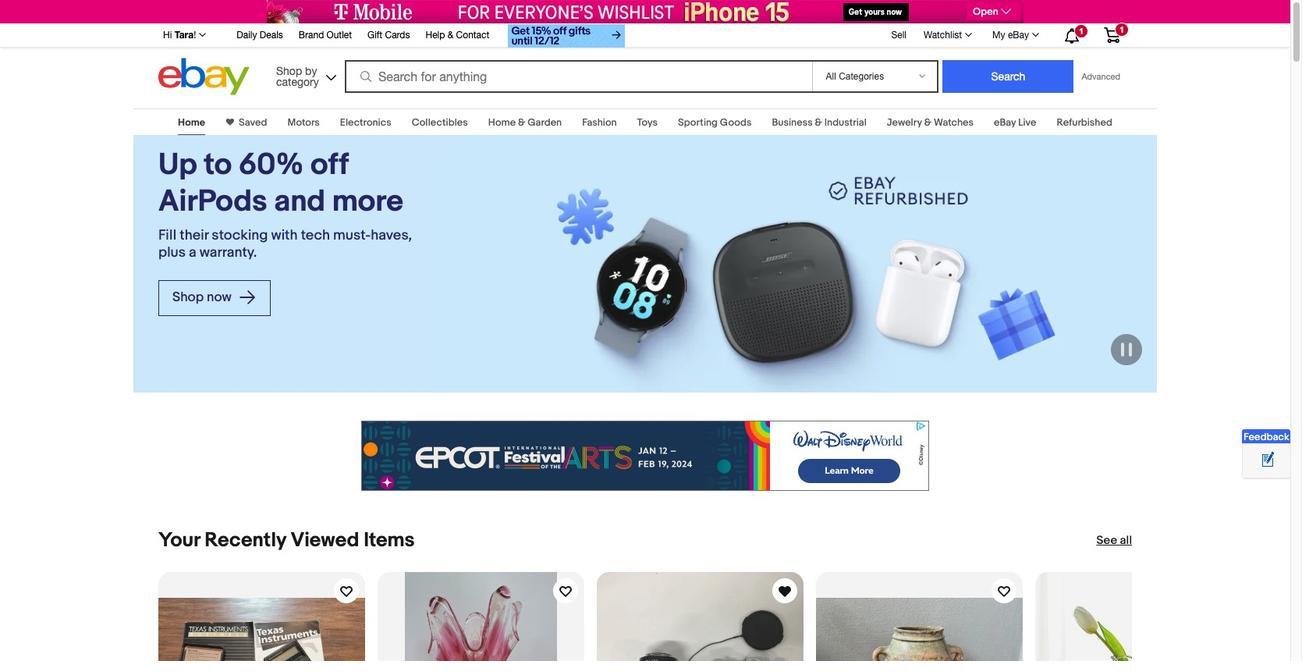 Task type: vqa. For each thing, say whether or not it's contained in the screenshot.
(32)
no



Task type: locate. For each thing, give the bounding box(es) containing it.
shop left by
[[276, 64, 302, 77]]

with
[[271, 227, 298, 244]]

tech
[[301, 227, 330, 244]]

none submit inside shop by category banner
[[943, 60, 1074, 93]]

shop inside up to 60% off airpods and more main content
[[173, 290, 204, 305]]

ebay inside the account navigation
[[1008, 30, 1030, 41]]

business
[[772, 116, 813, 129]]

ebay inside up to 60% off airpods and more main content
[[994, 116, 1017, 129]]

see all
[[1097, 533, 1133, 548]]

& left "garden"
[[518, 116, 526, 129]]

1 vertical spatial shop
[[173, 290, 204, 305]]

your recently viewed items
[[158, 528, 415, 553]]

1 vertical spatial ebay
[[994, 116, 1017, 129]]

up to 60% off airpods and more link
[[158, 147, 418, 221]]

ebay right my
[[1008, 30, 1030, 41]]

cards
[[385, 30, 410, 41]]

& right jewelry
[[925, 116, 932, 129]]

1 horizontal spatial 1
[[1120, 25, 1125, 34]]

home for home
[[178, 116, 205, 129]]

gift cards link
[[368, 27, 410, 44]]

your
[[158, 528, 200, 553]]

& for garden
[[518, 116, 526, 129]]

gift cards
[[368, 30, 410, 41]]

home
[[178, 116, 205, 129], [488, 116, 516, 129]]

ebay
[[1008, 30, 1030, 41], [994, 116, 1017, 129]]

sporting goods
[[678, 116, 752, 129]]

sell
[[892, 29, 907, 40]]

jewelry & watches
[[887, 116, 974, 129]]

motors link
[[288, 116, 320, 129]]

see
[[1097, 533, 1118, 548]]

business & industrial
[[772, 116, 867, 129]]

stocking
[[212, 227, 268, 244]]

help & contact link
[[426, 27, 490, 44]]

hi tara !
[[163, 29, 196, 41]]

0 horizontal spatial 1
[[1079, 27, 1084, 36]]

feedback
[[1244, 431, 1290, 443]]

viewed
[[291, 528, 359, 553]]

advertisement region
[[267, 0, 1024, 23], [361, 421, 930, 491]]

1
[[1120, 25, 1125, 34], [1079, 27, 1084, 36]]

up to 60% off airpods and more main content
[[0, 99, 1291, 661]]

jewelry & watches link
[[887, 116, 974, 129]]

0 horizontal spatial shop
[[173, 290, 204, 305]]

my ebay link
[[984, 26, 1047, 44]]

account navigation
[[155, 20, 1133, 50]]

more
[[332, 183, 403, 220]]

collectibles link
[[412, 116, 468, 129]]

their
[[180, 227, 209, 244]]

& right help
[[448, 30, 454, 41]]

1 button
[[1051, 24, 1092, 46]]

brand outlet link
[[299, 27, 352, 44]]

home left "garden"
[[488, 116, 516, 129]]

1 horizontal spatial home
[[488, 116, 516, 129]]

open
[[973, 5, 999, 18]]

2 home from the left
[[488, 116, 516, 129]]

1 for 1 dropdown button
[[1079, 27, 1084, 36]]

0 vertical spatial ebay
[[1008, 30, 1030, 41]]

open button
[[967, 3, 1021, 20]]

1 left '1' link
[[1079, 27, 1084, 36]]

electronics link
[[340, 116, 392, 129]]

shop inside shop by category
[[276, 64, 302, 77]]

shop for shop by category
[[276, 64, 302, 77]]

sporting
[[678, 116, 718, 129]]

jewelry
[[887, 116, 922, 129]]

items
[[364, 528, 415, 553]]

electronics
[[340, 116, 392, 129]]

see all link
[[1097, 533, 1133, 549]]

deals
[[260, 30, 283, 41]]

1 horizontal spatial shop
[[276, 64, 302, 77]]

shop by category button
[[269, 58, 340, 92]]

1 inside dropdown button
[[1079, 27, 1084, 36]]

home up up
[[178, 116, 205, 129]]

shop left now
[[173, 290, 204, 305]]

warranty.
[[200, 244, 257, 261]]

1 right 1 dropdown button
[[1120, 25, 1125, 34]]

now
[[207, 290, 232, 305]]

business & industrial link
[[772, 116, 867, 129]]

ebay left live
[[994, 116, 1017, 129]]

& inside the account navigation
[[448, 30, 454, 41]]

1 vertical spatial advertisement region
[[361, 421, 930, 491]]

must-
[[333, 227, 371, 244]]

industrial
[[825, 116, 867, 129]]

category
[[276, 75, 319, 88]]

& right business
[[815, 116, 823, 129]]

0 horizontal spatial home
[[178, 116, 205, 129]]

fill
[[158, 227, 177, 244]]

shop now link
[[158, 280, 271, 316]]

advanced link
[[1074, 61, 1129, 92]]

shop by category
[[276, 64, 319, 88]]

advanced
[[1082, 72, 1121, 81]]

& for industrial
[[815, 116, 823, 129]]

gift
[[368, 30, 383, 41]]

shop now
[[173, 290, 235, 305]]

1 home from the left
[[178, 116, 205, 129]]

&
[[448, 30, 454, 41], [518, 116, 526, 129], [815, 116, 823, 129], [925, 116, 932, 129]]

brand
[[299, 30, 324, 41]]

None submit
[[943, 60, 1074, 93]]

shop by category banner
[[155, 20, 1133, 99]]

home for home & garden
[[488, 116, 516, 129]]

your recently viewed items link
[[158, 528, 415, 553]]

get an extra 15% off image
[[508, 24, 625, 48]]

0 vertical spatial shop
[[276, 64, 302, 77]]

0 vertical spatial advertisement region
[[267, 0, 1024, 23]]

sporting goods link
[[678, 116, 752, 129]]



Task type: describe. For each thing, give the bounding box(es) containing it.
fashion
[[582, 116, 617, 129]]

daily
[[237, 30, 257, 41]]

up
[[158, 147, 197, 183]]

home & garden link
[[488, 116, 562, 129]]

60%
[[239, 147, 304, 183]]

watches
[[934, 116, 974, 129]]

& for contact
[[448, 30, 454, 41]]

refurbished
[[1057, 116, 1113, 129]]

collectibles
[[412, 116, 468, 129]]

ebay live
[[994, 116, 1037, 129]]

contact
[[456, 30, 490, 41]]

and
[[274, 183, 326, 220]]

up to 60% off airpods and more fill their stocking with tech must-haves, plus a warranty.
[[158, 147, 412, 261]]

advertisement region inside up to 60% off airpods and more main content
[[361, 421, 930, 491]]

off
[[311, 147, 349, 183]]

my
[[993, 30, 1006, 41]]

brand outlet
[[299, 30, 352, 41]]

daily deals link
[[237, 27, 283, 44]]

!
[[194, 30, 196, 41]]

live
[[1019, 116, 1037, 129]]

hi
[[163, 30, 172, 41]]

toys link
[[637, 116, 658, 129]]

& for watches
[[925, 116, 932, 129]]

by
[[305, 64, 317, 77]]

shop for shop now
[[173, 290, 204, 305]]

garden
[[528, 116, 562, 129]]

a
[[189, 244, 196, 261]]

watchlist link
[[916, 26, 980, 44]]

1 link
[[1095, 23, 1130, 46]]

saved
[[239, 116, 267, 129]]

refurbished link
[[1057, 116, 1113, 129]]

fashion link
[[582, 116, 617, 129]]

ebay live link
[[994, 116, 1037, 129]]

watchlist
[[924, 30, 963, 41]]

to
[[204, 147, 232, 183]]

airpods
[[158, 183, 267, 220]]

outlet
[[327, 30, 352, 41]]

my ebay
[[993, 30, 1030, 41]]

recently
[[205, 528, 286, 553]]

sell link
[[885, 29, 914, 40]]

goods
[[720, 116, 752, 129]]

saved link
[[234, 116, 267, 129]]

tara
[[175, 29, 194, 41]]

home & garden
[[488, 116, 562, 129]]

all
[[1121, 533, 1133, 548]]

haves,
[[371, 227, 412, 244]]

toys
[[637, 116, 658, 129]]

Search for anything text field
[[347, 62, 810, 91]]

help
[[426, 30, 445, 41]]

motors
[[288, 116, 320, 129]]

help & contact
[[426, 30, 490, 41]]

plus
[[158, 244, 186, 261]]

1 for '1' link
[[1120, 25, 1125, 34]]

daily deals
[[237, 30, 283, 41]]



